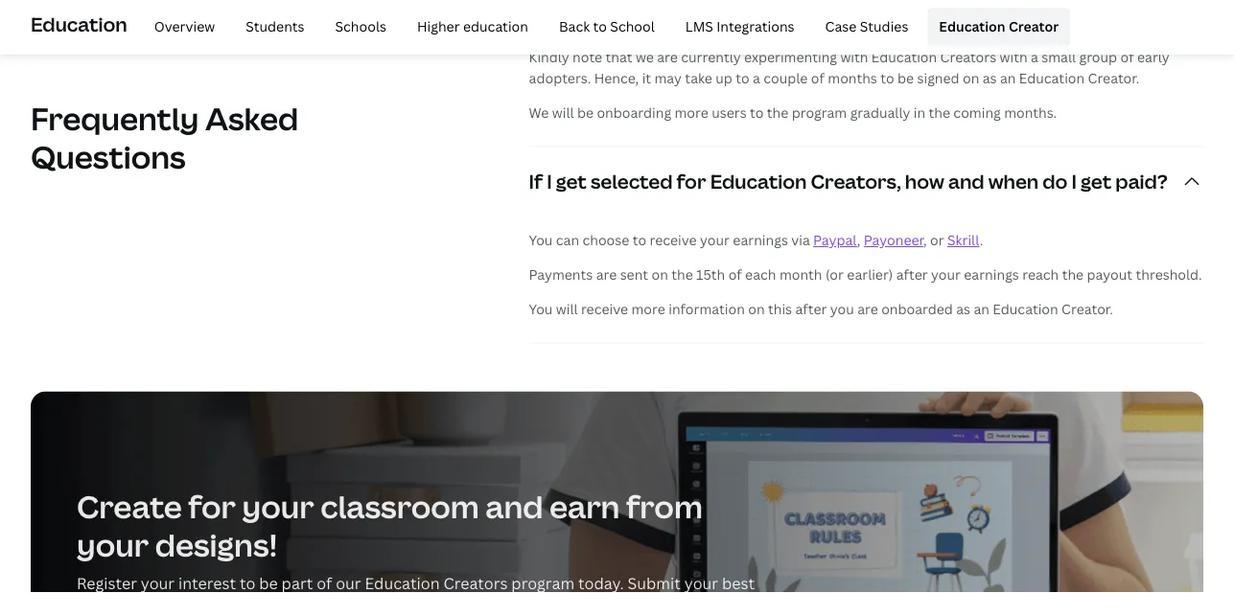 Task type: describe. For each thing, give the bounding box(es) containing it.
payments are sent on the 15th of each month (or earlier) after your earnings reach the payout threshold.
[[529, 266, 1202, 284]]

education creator link
[[928, 8, 1070, 46]]

the left 15th
[[672, 266, 693, 284]]

signed
[[917, 69, 960, 87]]

that
[[606, 48, 633, 66]]

0 vertical spatial earnings
[[733, 231, 788, 249]]

education creator
[[939, 18, 1059, 36]]

months
[[828, 69, 877, 87]]

program.
[[1097, 13, 1156, 32]]

1 vertical spatial more
[[632, 300, 665, 318]]

payoneer
[[864, 231, 924, 249]]

1 with from the left
[[841, 48, 868, 66]]

if
[[891, 13, 900, 32]]

education banner (3) image
[[31, 392, 1204, 594]]

small
[[1042, 48, 1076, 66]]

choose
[[583, 231, 629, 249]]

creator
[[1009, 18, 1059, 36]]

gradually
[[850, 104, 910, 122]]

1 horizontal spatial after
[[896, 266, 928, 284]]

0 horizontal spatial get
[[556, 168, 587, 195]]

to right up
[[736, 69, 750, 87]]

1 , from the left
[[857, 231, 861, 249]]

school
[[610, 18, 655, 36]]

2 , from the left
[[924, 231, 927, 249]]

designs!
[[155, 524, 277, 566]]

when
[[988, 168, 1039, 195]]

coming
[[954, 104, 1001, 122]]

paypal
[[813, 231, 857, 249]]

0 vertical spatial in
[[770, 13, 782, 32]]

payout
[[1087, 266, 1133, 284]]

1 vertical spatial are
[[596, 266, 617, 284]]

education
[[463, 18, 528, 36]]

payoneer link
[[864, 231, 924, 249]]

beta
[[1064, 13, 1094, 32]]

back to school
[[559, 18, 655, 36]]

reach
[[1023, 266, 1059, 284]]

the down signed
[[929, 104, 950, 122]]

review
[[564, 13, 606, 32]]

earlier)
[[847, 266, 893, 284]]

case
[[825, 18, 857, 36]]

1 horizontal spatial receive
[[650, 231, 697, 249]]

do
[[1043, 168, 1068, 195]]

selected
[[591, 168, 673, 195]]

back
[[559, 18, 590, 36]]

students link
[[234, 8, 316, 46]]

adopters.
[[529, 69, 591, 87]]

overview
[[154, 18, 215, 36]]

months.
[[1004, 104, 1057, 122]]

paypal link
[[813, 231, 857, 249]]

studies
[[860, 18, 909, 36]]

2 horizontal spatial get
[[1081, 168, 1112, 195]]

you will receive more information on this after you are onboarded as an education creator.
[[529, 300, 1113, 318]]

.
[[980, 231, 983, 249]]

will for we
[[552, 104, 574, 122]]

(or
[[826, 266, 844, 284]]

to right months
[[881, 69, 894, 87]]

2 horizontal spatial of
[[1121, 48, 1134, 66]]

higher
[[417, 18, 460, 36]]

for inside dropdown button
[[677, 168, 706, 195]]

up
[[716, 69, 733, 87]]

2 with from the left
[[1000, 48, 1028, 66]]

the down couple
[[767, 104, 789, 122]]

you're
[[903, 13, 943, 32]]

1 vertical spatial in
[[914, 104, 926, 122]]

information
[[669, 300, 745, 318]]

payments
[[529, 266, 593, 284]]

if i get selected for education creators, how and when do i get paid?
[[529, 168, 1168, 195]]

group
[[1079, 48, 1117, 66]]

how
[[905, 168, 945, 195]]

users
[[712, 104, 747, 122]]

threshold.
[[1136, 266, 1202, 284]]

onboarding
[[597, 104, 671, 122]]

case studies link
[[814, 8, 920, 46]]

create
[[77, 486, 182, 528]]

couple
[[764, 69, 808, 87]]

2 vertical spatial on
[[748, 300, 765, 318]]

are inside kindly note that we are currently experimenting with education creators with a small group of early adopters. hence, it may take up to a couple of months to be signed on as an education creator.
[[657, 48, 678, 66]]

1 horizontal spatial get
[[746, 13, 767, 32]]

back to school link
[[548, 8, 666, 46]]

students
[[246, 18, 305, 36]]

to right choose on the top of page
[[633, 231, 647, 249]]

questions
[[31, 136, 186, 178]]

application
[[642, 13, 715, 32]]

if
[[529, 168, 543, 195]]

the right into
[[1039, 13, 1061, 32]]

kindly
[[529, 48, 569, 66]]



Task type: locate. For each thing, give the bounding box(es) containing it.
for inside create for your classroom and earn from your designs!
[[188, 486, 236, 528]]

0 vertical spatial more
[[675, 104, 709, 122]]

on left this
[[748, 300, 765, 318]]

1 horizontal spatial and
[[718, 13, 743, 32]]

1 vertical spatial after
[[795, 300, 827, 318]]

as down creators
[[983, 69, 997, 87]]

a
[[1031, 48, 1039, 66], [753, 69, 760, 87]]

are right you
[[858, 300, 878, 318]]

as right onboarded
[[956, 300, 971, 318]]

1 you from the top
[[529, 231, 553, 249]]

more
[[675, 104, 709, 122], [632, 300, 665, 318]]

creators
[[940, 48, 997, 66]]

1 horizontal spatial earnings
[[964, 266, 1019, 284]]

may
[[655, 69, 682, 87]]

will
[[552, 104, 574, 122], [556, 300, 578, 318]]

education
[[31, 11, 127, 38], [939, 18, 1006, 36], [872, 48, 937, 66], [1019, 69, 1085, 87], [710, 168, 807, 195], [993, 300, 1059, 318]]

of
[[1121, 48, 1134, 66], [811, 69, 825, 87], [729, 266, 742, 284]]

as
[[983, 69, 997, 87], [956, 300, 971, 318]]

2 you from the top
[[529, 300, 553, 318]]

0 horizontal spatial for
[[188, 486, 236, 528]]

to inside 'link'
[[593, 18, 607, 36]]

if i get selected for education creators, how and when do i get paid? button
[[529, 147, 1204, 216]]

accepted
[[947, 13, 1007, 32]]

education inside menu bar
[[939, 18, 1006, 36]]

15th
[[696, 266, 725, 284]]

get right do
[[1081, 168, 1112, 195]]

to right users
[[750, 104, 764, 122]]

1 vertical spatial an
[[974, 300, 990, 318]]

more down take
[[675, 104, 709, 122]]

for right selected
[[677, 168, 706, 195]]

after up onboarded
[[896, 266, 928, 284]]

1 vertical spatial and
[[948, 168, 985, 195]]

asked
[[205, 98, 298, 140]]

2 vertical spatial are
[[858, 300, 878, 318]]

2 horizontal spatial and
[[948, 168, 985, 195]]

1 vertical spatial creator.
[[1062, 300, 1113, 318]]

creator.
[[1088, 69, 1140, 87], [1062, 300, 1113, 318]]

0 vertical spatial and
[[718, 13, 743, 32]]

creator. inside kindly note that we are currently experimenting with education creators with a small group of early adopters. hence, it may take up to a couple of months to be signed on as an education creator.
[[1088, 69, 1140, 87]]

1 horizontal spatial a
[[1031, 48, 1039, 66]]

0 vertical spatial be
[[898, 69, 914, 87]]

you for you can choose to receive your earnings via paypal , payoneer , or skrill .
[[529, 231, 553, 249]]

overview link
[[143, 8, 227, 46]]

program
[[792, 104, 847, 122]]

as inside kindly note that we are currently experimenting with education creators with a small group of early adopters. hence, it may take up to a couple of months to be signed on as an education creator.
[[983, 69, 997, 87]]

the right the reach
[[1062, 266, 1084, 284]]

will down payments
[[556, 300, 578, 318]]

1 horizontal spatial with
[[1000, 48, 1028, 66]]

0 vertical spatial you
[[529, 231, 553, 249]]

0 horizontal spatial after
[[795, 300, 827, 318]]

0 horizontal spatial an
[[974, 300, 990, 318]]

e-
[[848, 13, 861, 32]]

and right lms
[[718, 13, 743, 32]]

we'll
[[529, 13, 560, 32]]

1 vertical spatial receive
[[581, 300, 628, 318]]

0 vertical spatial via
[[826, 13, 845, 32]]

to right back
[[593, 18, 607, 36]]

receive up 15th
[[650, 231, 697, 249]]

with up months
[[841, 48, 868, 66]]

be inside kindly note that we are currently experimenting with education creators with a small group of early adopters. hence, it may take up to a couple of months to be signed on as an education creator.
[[898, 69, 914, 87]]

note
[[573, 48, 602, 66]]

and for from
[[486, 486, 543, 528]]

0 horizontal spatial of
[[729, 266, 742, 284]]

0 horizontal spatial and
[[486, 486, 543, 528]]

0 vertical spatial receive
[[650, 231, 697, 249]]

0 horizontal spatial in
[[770, 13, 782, 32]]

1 vertical spatial via
[[791, 231, 810, 249]]

we
[[636, 48, 654, 66]]

earnings down . on the right of the page
[[964, 266, 1019, 284]]

1 vertical spatial you
[[529, 300, 553, 318]]

on down creators
[[963, 69, 980, 87]]

from
[[626, 486, 703, 528]]

1 vertical spatial as
[[956, 300, 971, 318]]

be left signed
[[898, 69, 914, 87]]

2 i from the left
[[1072, 168, 1077, 195]]

1 horizontal spatial be
[[898, 69, 914, 87]]

1 vertical spatial of
[[811, 69, 825, 87]]

are left sent
[[596, 266, 617, 284]]

1 horizontal spatial of
[[811, 69, 825, 87]]

case studies
[[825, 18, 909, 36]]

receive down sent
[[581, 300, 628, 318]]

a left couple
[[753, 69, 760, 87]]

create for your classroom and earn from your designs!
[[77, 486, 703, 566]]

2 horizontal spatial are
[[858, 300, 878, 318]]

on
[[963, 69, 980, 87], [652, 266, 668, 284], [748, 300, 765, 318]]

an inside kindly note that we are currently experimenting with education creators with a small group of early adopters. hence, it may take up to a couple of months to be signed on as an education creator.
[[1000, 69, 1016, 87]]

touch
[[785, 13, 823, 32]]

creator. down group
[[1088, 69, 1140, 87]]

0 horizontal spatial as
[[956, 300, 971, 318]]

we'll review your application and get in touch via e-mail if you're accepted into the beta program.
[[529, 13, 1156, 32]]

i right if
[[547, 168, 552, 195]]

2 vertical spatial and
[[486, 486, 543, 528]]

higher education
[[417, 18, 528, 36]]

you
[[830, 300, 854, 318]]

experimenting
[[744, 48, 837, 66]]

skrill
[[948, 231, 980, 249]]

1 vertical spatial earnings
[[964, 266, 1019, 284]]

onboarded
[[882, 300, 953, 318]]

kindly note that we are currently experimenting with education creators with a small group of early adopters. hence, it may take up to a couple of months to be signed on as an education creator.
[[529, 48, 1170, 87]]

mail
[[861, 13, 888, 32]]

0 horizontal spatial more
[[632, 300, 665, 318]]

frequently asked questions
[[31, 98, 298, 178]]

will for you
[[556, 300, 578, 318]]

0 horizontal spatial on
[[652, 266, 668, 284]]

lms integrations link
[[674, 8, 806, 46]]

are up may
[[657, 48, 678, 66]]

0 horizontal spatial receive
[[581, 300, 628, 318]]

to
[[593, 18, 607, 36], [736, 69, 750, 87], [881, 69, 894, 87], [750, 104, 764, 122], [633, 231, 647, 249]]

0 vertical spatial after
[[896, 266, 928, 284]]

skrill link
[[948, 231, 980, 249]]

of left 'early'
[[1121, 48, 1134, 66]]

after
[[896, 266, 928, 284], [795, 300, 827, 318]]

an up months. at the top right of page
[[1000, 69, 1016, 87]]

more down sent
[[632, 300, 665, 318]]

0 vertical spatial of
[[1121, 48, 1134, 66]]

1 horizontal spatial more
[[675, 104, 709, 122]]

0 horizontal spatial with
[[841, 48, 868, 66]]

schools
[[335, 18, 386, 36]]

a left small
[[1031, 48, 1039, 66]]

, left or
[[924, 231, 927, 249]]

integrations
[[717, 18, 795, 36]]

1 vertical spatial be
[[577, 104, 594, 122]]

i
[[547, 168, 552, 195], [1072, 168, 1077, 195]]

in left touch
[[770, 13, 782, 32]]

1 horizontal spatial ,
[[924, 231, 927, 249]]

classroom
[[320, 486, 479, 528]]

you can choose to receive your earnings via paypal , payoneer , or skrill .
[[529, 231, 983, 249]]

1 horizontal spatial on
[[748, 300, 765, 318]]

schools link
[[324, 8, 398, 46]]

i right do
[[1072, 168, 1077, 195]]

lms integrations
[[686, 18, 795, 36]]

this
[[768, 300, 792, 318]]

frequently
[[31, 98, 199, 140]]

1 horizontal spatial for
[[677, 168, 706, 195]]

and right how
[[948, 168, 985, 195]]

an right onboarded
[[974, 300, 990, 318]]

menu bar containing overview
[[135, 8, 1070, 46]]

0 vertical spatial a
[[1031, 48, 1039, 66]]

creator. down payout
[[1062, 300, 1113, 318]]

and inside create for your classroom and earn from your designs!
[[486, 486, 543, 528]]

it
[[642, 69, 651, 87]]

take
[[685, 69, 713, 87]]

via left e-
[[826, 13, 845, 32]]

month
[[780, 266, 822, 284]]

0 horizontal spatial via
[[791, 231, 810, 249]]

via left paypal
[[791, 231, 810, 249]]

0 vertical spatial as
[[983, 69, 997, 87]]

an
[[1000, 69, 1016, 87], [974, 300, 990, 318]]

1 horizontal spatial as
[[983, 69, 997, 87]]

currently
[[681, 48, 741, 66]]

we will be onboarding more users to the program gradually in the coming months.
[[529, 104, 1057, 122]]

you for you will receive more information on this after you are onboarded as an education creator.
[[529, 300, 553, 318]]

we
[[529, 104, 549, 122]]

, left 'payoneer' link
[[857, 231, 861, 249]]

education inside dropdown button
[[710, 168, 807, 195]]

each
[[745, 266, 776, 284]]

of right 15th
[[729, 266, 742, 284]]

0 horizontal spatial i
[[547, 168, 552, 195]]

and for in
[[718, 13, 743, 32]]

early
[[1137, 48, 1170, 66]]

with down education creator link
[[1000, 48, 1028, 66]]

1 horizontal spatial are
[[657, 48, 678, 66]]

get right if
[[556, 168, 587, 195]]

1 horizontal spatial i
[[1072, 168, 1077, 195]]

0 vertical spatial are
[[657, 48, 678, 66]]

of right couple
[[811, 69, 825, 87]]

and left earn
[[486, 486, 543, 528]]

1 vertical spatial will
[[556, 300, 578, 318]]

sent
[[620, 266, 648, 284]]

after left you
[[795, 300, 827, 318]]

earn
[[550, 486, 620, 528]]

on inside kindly note that we are currently experimenting with education creators with a small group of early adopters. hence, it may take up to a couple of months to be signed on as an education creator.
[[963, 69, 980, 87]]

0 horizontal spatial a
[[753, 69, 760, 87]]

hence,
[[594, 69, 639, 87]]

0 vertical spatial will
[[552, 104, 574, 122]]

earnings up each
[[733, 231, 788, 249]]

on right sent
[[652, 266, 668, 284]]

in right gradually
[[914, 104, 926, 122]]

2 vertical spatial of
[[729, 266, 742, 284]]

you left can
[[529, 231, 553, 249]]

0 vertical spatial for
[[677, 168, 706, 195]]

1 vertical spatial on
[[652, 266, 668, 284]]

1 i from the left
[[547, 168, 552, 195]]

0 vertical spatial on
[[963, 69, 980, 87]]

0 horizontal spatial be
[[577, 104, 594, 122]]

via
[[826, 13, 845, 32], [791, 231, 810, 249]]

1 horizontal spatial via
[[826, 13, 845, 32]]

get
[[746, 13, 767, 32], [556, 168, 587, 195], [1081, 168, 1112, 195]]

into
[[1011, 13, 1036, 32]]

1 vertical spatial for
[[188, 486, 236, 528]]

higher education link
[[406, 8, 540, 46]]

lms
[[686, 18, 713, 36]]

for right create
[[188, 486, 236, 528]]

your
[[609, 13, 639, 32], [700, 231, 730, 249], [931, 266, 961, 284], [242, 486, 314, 528], [77, 524, 149, 566]]

0 vertical spatial creator.
[[1088, 69, 1140, 87]]

will right we at top
[[552, 104, 574, 122]]

you down payments
[[529, 300, 553, 318]]

2 horizontal spatial on
[[963, 69, 980, 87]]

menu bar
[[135, 8, 1070, 46]]

1 horizontal spatial in
[[914, 104, 926, 122]]

and inside if i get selected for education creators, how and when do i get paid? dropdown button
[[948, 168, 985, 195]]

earnings
[[733, 231, 788, 249], [964, 266, 1019, 284]]

1 horizontal spatial an
[[1000, 69, 1016, 87]]

1 vertical spatial a
[[753, 69, 760, 87]]

paid?
[[1116, 168, 1168, 195]]

0 horizontal spatial ,
[[857, 231, 861, 249]]

creators,
[[811, 168, 901, 195]]

or
[[930, 231, 944, 249]]

and
[[718, 13, 743, 32], [948, 168, 985, 195], [486, 486, 543, 528]]

be down adopters.
[[577, 104, 594, 122]]

get left touch
[[746, 13, 767, 32]]

0 horizontal spatial earnings
[[733, 231, 788, 249]]

can
[[556, 231, 579, 249]]

0 horizontal spatial are
[[596, 266, 617, 284]]

0 vertical spatial an
[[1000, 69, 1016, 87]]



Task type: vqa. For each thing, say whether or not it's contained in the screenshot.
if at the top right of the page
yes



